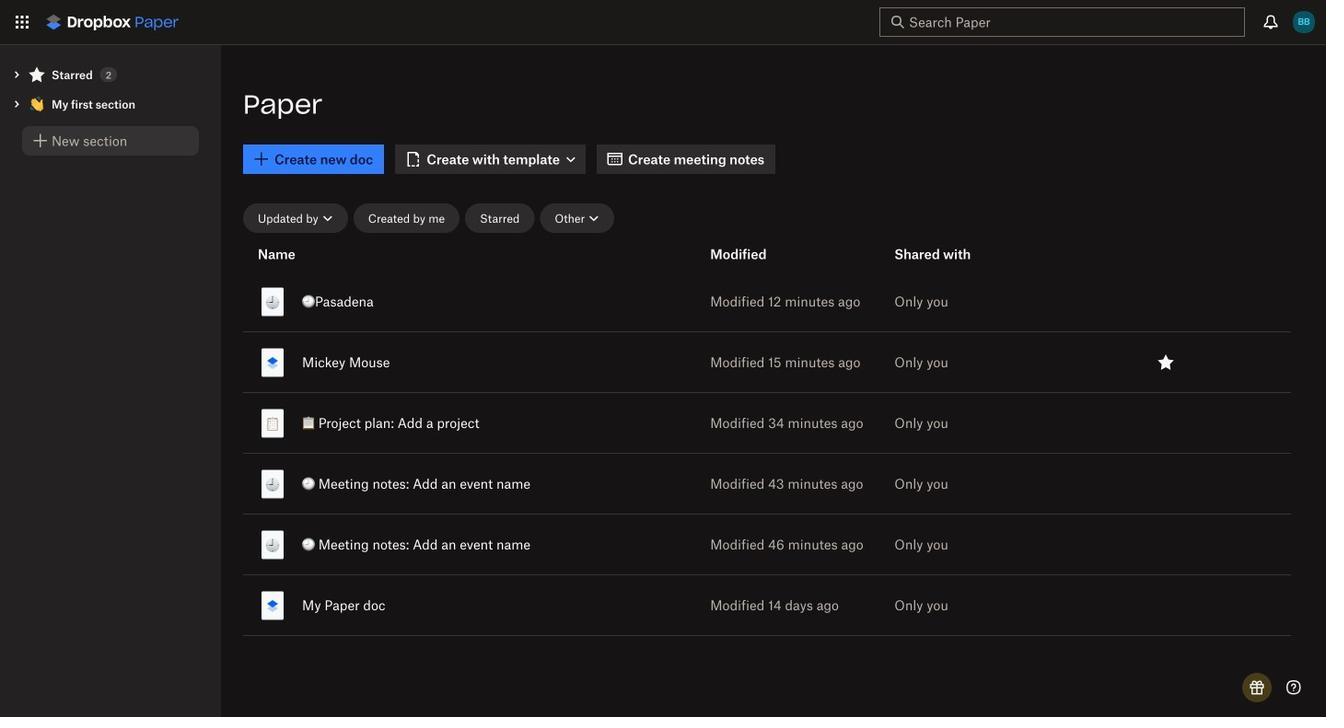 Task type: vqa. For each thing, say whether or not it's contained in the screenshot.
you within "dialog"
no



Task type: locate. For each thing, give the bounding box(es) containing it.
3 row from the top
[[243, 390, 1292, 457]]

nine o'clock image
[[265, 295, 280, 310]]

row group
[[243, 237, 1273, 272], [243, 268, 1292, 639]]

cell for 5th row from the top of the 2nd row group from the top of the page
[[243, 515, 604, 575]]

cell for third row
[[243, 393, 604, 453]]

table
[[243, 237, 1305, 696]]

cell
[[243, 272, 604, 332], [243, 333, 604, 393], [243, 393, 604, 453], [1065, 393, 1273, 453], [243, 454, 604, 514], [1065, 454, 1273, 514], [243, 515, 604, 575], [243, 576, 604, 636], [1065, 576, 1273, 636]]

row
[[243, 268, 1292, 335], [243, 329, 1292, 396], [243, 390, 1292, 457], [243, 451, 1292, 518], [243, 511, 1292, 579], [243, 572, 1292, 639]]

Search Paper text field
[[909, 12, 1212, 32]]

0 vertical spatial nine o'clock image
[[265, 478, 280, 493]]

1 vertical spatial nine o'clock image
[[265, 539, 280, 553]]

1 nine o'clock image from the top
[[265, 478, 280, 493]]

5 row from the top
[[243, 511, 1292, 579]]

nine o'clock image
[[265, 478, 280, 493], [265, 539, 280, 553]]



Task type: describe. For each thing, give the bounding box(es) containing it.
waving hand image
[[29, 97, 44, 111]]

cell for first row from the bottom of the 2nd row group from the top of the page
[[243, 576, 604, 636]]

2 row group from the top
[[243, 268, 1292, 639]]

New section text field
[[52, 131, 188, 151]]

2 nine o'clock image from the top
[[265, 539, 280, 553]]

1 row from the top
[[243, 268, 1292, 335]]

cell for 1st row from the top
[[243, 272, 604, 332]]

6 row from the top
[[243, 572, 1292, 639]]

clipboard image
[[265, 417, 280, 432]]

cell for 3rd row from the bottom of the 2nd row group from the top of the page
[[243, 454, 604, 514]]

2 row from the top
[[243, 329, 1292, 396]]

cell for second row
[[243, 333, 604, 393]]

4 row from the top
[[243, 451, 1292, 518]]

1 row group from the top
[[243, 237, 1273, 272]]



